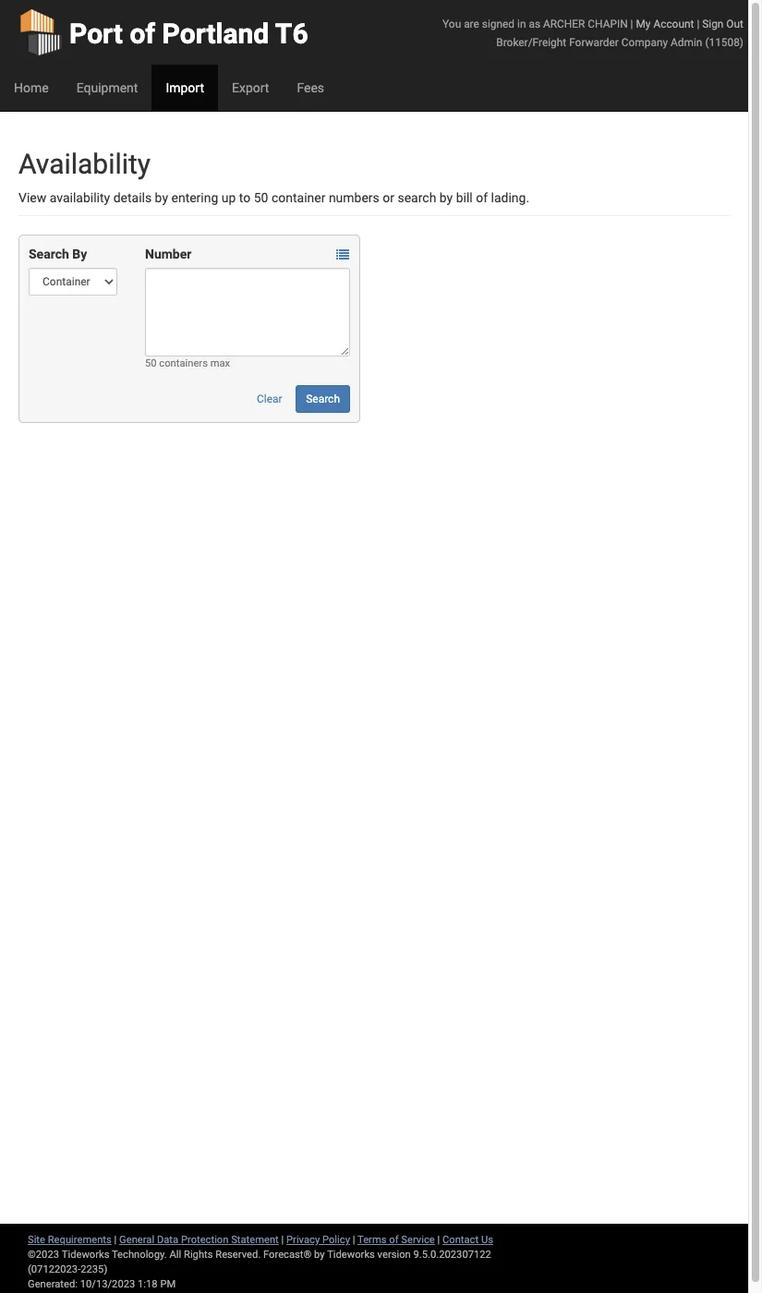 Task type: vqa. For each thing, say whether or not it's contained in the screenshot.
"|"
yes



Task type: describe. For each thing, give the bounding box(es) containing it.
terms
[[358, 1235, 387, 1247]]

2 horizontal spatial by
[[440, 190, 453, 205]]

service
[[401, 1235, 435, 1247]]

contact us link
[[443, 1235, 494, 1247]]

up
[[222, 190, 236, 205]]

show list image
[[336, 249, 349, 262]]

export button
[[218, 65, 283, 111]]

0 horizontal spatial by
[[155, 190, 168, 205]]

company
[[622, 36, 668, 49]]

forecast® by tideworks version 9.5.0.202307122 (07122023-2235) generated: 10/13/2023 1:18 pm
[[28, 1250, 492, 1291]]

archer
[[543, 18, 585, 30]]

are
[[464, 18, 480, 30]]

privacy policy link
[[287, 1235, 350, 1247]]

containers
[[159, 358, 208, 370]]

us
[[481, 1235, 494, 1247]]

contact
[[443, 1235, 479, 1247]]

all
[[170, 1250, 181, 1262]]

entering
[[171, 190, 218, 205]]

t6
[[275, 18, 308, 50]]

fees
[[297, 80, 324, 95]]

generated:
[[28, 1279, 78, 1291]]

search
[[398, 190, 437, 205]]

protection
[[181, 1235, 229, 1247]]

by inside forecast® by tideworks version 9.5.0.202307122 (07122023-2235) generated: 10/13/2023 1:18 pm
[[314, 1250, 325, 1262]]

(07122023-
[[28, 1264, 81, 1276]]

port
[[69, 18, 123, 50]]

by
[[72, 247, 87, 262]]

view availability details by entering up to 50 container numbers or search by bill of lading.
[[18, 190, 530, 205]]

chapin
[[588, 18, 628, 30]]

search by
[[29, 247, 87, 262]]

export
[[232, 80, 269, 95]]

Number text field
[[145, 268, 350, 357]]

or
[[383, 190, 395, 205]]

forecast®
[[263, 1250, 312, 1262]]

9.5.0.202307122
[[414, 1250, 492, 1262]]

import
[[166, 80, 204, 95]]

broker/freight
[[497, 36, 567, 49]]

number
[[145, 247, 192, 262]]

you
[[443, 18, 461, 30]]

pm
[[160, 1279, 176, 1291]]

rights
[[184, 1250, 213, 1262]]

admin
[[671, 36, 703, 49]]

portland
[[162, 18, 269, 50]]

(11508)
[[706, 36, 744, 49]]

forwarder
[[569, 36, 619, 49]]

| up forecast®
[[281, 1235, 284, 1247]]

home button
[[0, 65, 63, 111]]

to
[[239, 190, 251, 205]]

site
[[28, 1235, 45, 1247]]

0 horizontal spatial of
[[130, 18, 155, 50]]

import button
[[152, 65, 218, 111]]

clear
[[257, 393, 283, 406]]



Task type: locate. For each thing, give the bounding box(es) containing it.
port of portland t6
[[69, 18, 308, 50]]

max
[[210, 358, 230, 370]]

bill
[[456, 190, 473, 205]]

fees button
[[283, 65, 338, 111]]

sign
[[703, 18, 724, 30]]

equipment button
[[63, 65, 152, 111]]

by
[[155, 190, 168, 205], [440, 190, 453, 205], [314, 1250, 325, 1262]]

of right bill
[[476, 190, 488, 205]]

clear button
[[247, 385, 293, 413]]

50 right the 'to' on the left top of page
[[254, 190, 268, 205]]

availability
[[50, 190, 110, 205]]

tideworks
[[327, 1250, 375, 1262]]

account
[[654, 18, 694, 30]]

site requirements | general data protection statement | privacy policy | terms of service | contact us ©2023 tideworks technology. all rights reserved.
[[28, 1235, 494, 1262]]

50
[[254, 190, 268, 205], [145, 358, 157, 370]]

as
[[529, 18, 541, 30]]

0 vertical spatial search
[[29, 247, 69, 262]]

by left bill
[[440, 190, 453, 205]]

port of portland t6 link
[[18, 0, 308, 65]]

0 horizontal spatial 50
[[145, 358, 157, 370]]

data
[[157, 1235, 178, 1247]]

search button
[[296, 385, 350, 413]]

1 vertical spatial of
[[476, 190, 488, 205]]

numbers
[[329, 190, 380, 205]]

1 horizontal spatial 50
[[254, 190, 268, 205]]

| left general
[[114, 1235, 117, 1247]]

2235)
[[81, 1264, 107, 1276]]

search left by
[[29, 247, 69, 262]]

privacy
[[287, 1235, 320, 1247]]

2 vertical spatial of
[[389, 1235, 399, 1247]]

details
[[113, 190, 152, 205]]

2 horizontal spatial of
[[476, 190, 488, 205]]

1 vertical spatial search
[[306, 393, 340, 406]]

50 containers max
[[145, 358, 230, 370]]

signed
[[482, 18, 515, 30]]

1 horizontal spatial search
[[306, 393, 340, 406]]

|
[[631, 18, 634, 30], [697, 18, 700, 30], [114, 1235, 117, 1247], [281, 1235, 284, 1247], [353, 1235, 355, 1247], [438, 1235, 440, 1247]]

of right port
[[130, 18, 155, 50]]

0 vertical spatial of
[[130, 18, 155, 50]]

container
[[272, 190, 326, 205]]

10/13/2023
[[80, 1279, 135, 1291]]

search inside button
[[306, 393, 340, 406]]

general data protection statement link
[[119, 1235, 279, 1247]]

©2023 tideworks
[[28, 1250, 109, 1262]]

1 horizontal spatial of
[[389, 1235, 399, 1247]]

search
[[29, 247, 69, 262], [306, 393, 340, 406]]

50 left containers
[[145, 358, 157, 370]]

general
[[119, 1235, 154, 1247]]

technology.
[[112, 1250, 167, 1262]]

lading.
[[491, 190, 530, 205]]

terms of service link
[[358, 1235, 435, 1247]]

search for search by
[[29, 247, 69, 262]]

| up tideworks
[[353, 1235, 355, 1247]]

by right details
[[155, 190, 168, 205]]

of
[[130, 18, 155, 50], [476, 190, 488, 205], [389, 1235, 399, 1247]]

you are signed in as archer chapin | my account | sign out broker/freight forwarder company admin (11508)
[[443, 18, 744, 49]]

policy
[[323, 1235, 350, 1247]]

view
[[18, 190, 46, 205]]

1 horizontal spatial by
[[314, 1250, 325, 1262]]

version
[[378, 1250, 411, 1262]]

site requirements link
[[28, 1235, 112, 1247]]

statement
[[231, 1235, 279, 1247]]

| left sign
[[697, 18, 700, 30]]

requirements
[[48, 1235, 112, 1247]]

0 horizontal spatial search
[[29, 247, 69, 262]]

equipment
[[76, 80, 138, 95]]

availability
[[18, 148, 151, 180]]

home
[[14, 80, 49, 95]]

out
[[727, 18, 744, 30]]

of inside site requirements | general data protection statement | privacy policy | terms of service | contact us ©2023 tideworks technology. all rights reserved.
[[389, 1235, 399, 1247]]

search for search
[[306, 393, 340, 406]]

search right clear button
[[306, 393, 340, 406]]

| left my
[[631, 18, 634, 30]]

sign out link
[[703, 18, 744, 30]]

my
[[636, 18, 651, 30]]

| up 9.5.0.202307122
[[438, 1235, 440, 1247]]

in
[[518, 18, 526, 30]]

1 vertical spatial 50
[[145, 358, 157, 370]]

of up the version
[[389, 1235, 399, 1247]]

my account link
[[636, 18, 694, 30]]

1:18
[[138, 1279, 158, 1291]]

0 vertical spatial 50
[[254, 190, 268, 205]]

reserved.
[[216, 1250, 261, 1262]]

by down privacy policy link
[[314, 1250, 325, 1262]]



